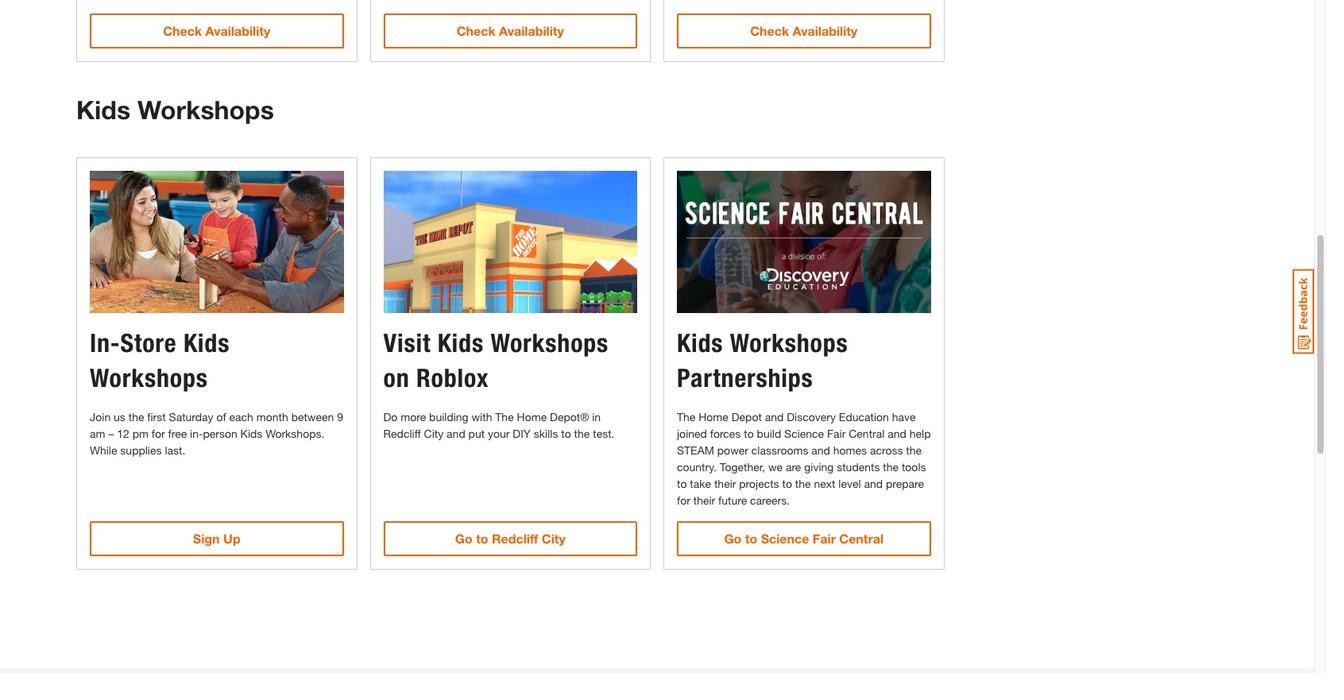 Task type: locate. For each thing, give the bounding box(es) containing it.
12
[[117, 427, 129, 441]]

2 check availability button from the left
[[384, 13, 638, 48]]

1 vertical spatial science
[[761, 531, 810, 546]]

kids inside visit kids workshops on roblox
[[438, 328, 484, 359]]

their up "future"
[[715, 477, 736, 491]]

of
[[217, 411, 226, 424]]

0 vertical spatial city
[[424, 427, 444, 441]]

0 horizontal spatial redcliff
[[384, 427, 421, 441]]

the up the tools
[[907, 444, 922, 457]]

for inside join us the first saturday of each month between 9 am – 12 pm for free in-person kids workshops. while supplies last.
[[152, 427, 165, 441]]

depot®
[[550, 411, 589, 424]]

0 vertical spatial redcliff
[[384, 427, 421, 441]]

2 home from the left
[[699, 411, 729, 424]]

workshops
[[138, 94, 274, 125], [491, 328, 609, 359], [730, 328, 849, 359], [90, 363, 208, 394]]

1 horizontal spatial check
[[457, 23, 496, 38]]

1 vertical spatial fair
[[813, 531, 836, 546]]

classrooms
[[752, 444, 809, 457]]

joined
[[677, 427, 707, 441]]

1 availability from the left
[[206, 23, 271, 38]]

partnerships
[[677, 363, 814, 394]]

workshops inside in-store kids workshops
[[90, 363, 208, 394]]

1 vertical spatial city
[[542, 531, 566, 546]]

fair up homes
[[828, 427, 846, 441]]

to inside "do more building with the home depot® in redcliff city and put your diy skills to the test."
[[561, 427, 571, 441]]

store
[[120, 328, 177, 359]]

2 go from the left
[[725, 531, 742, 546]]

homes
[[834, 444, 867, 457]]

city inside go to redcliff city button
[[542, 531, 566, 546]]

0 horizontal spatial the
[[495, 411, 514, 424]]

the up joined
[[677, 411, 696, 424]]

and down students
[[864, 477, 883, 491]]

between
[[291, 411, 334, 424]]

home inside "do more building with the home depot® in redcliff city and put your diy skills to the test."
[[517, 411, 547, 424]]

go
[[455, 531, 473, 546], [725, 531, 742, 546]]

1 horizontal spatial the
[[677, 411, 696, 424]]

and down building
[[447, 427, 466, 441]]

for down take
[[677, 494, 691, 508]]

students
[[837, 461, 880, 474]]

power
[[718, 444, 749, 457]]

for down first
[[152, 427, 165, 441]]

for inside the home depot and discovery education have joined forces to build science fair central and help steam power classrooms and homes across the country. together, we are giving students the tools to take their projects to the next level and prepare for their future careers.
[[677, 494, 691, 508]]

their down take
[[694, 494, 716, 508]]

1 check from the left
[[163, 23, 202, 38]]

availability
[[206, 23, 271, 38], [499, 23, 564, 38], [793, 23, 858, 38]]

home up forces at the right bottom of page
[[699, 411, 729, 424]]

0 horizontal spatial go
[[455, 531, 473, 546]]

the
[[495, 411, 514, 424], [677, 411, 696, 424]]

1 vertical spatial redcliff
[[492, 531, 538, 546]]

the down depot®
[[574, 427, 590, 441]]

science down discovery
[[785, 427, 824, 441]]

home inside the home depot and discovery education have joined forces to build science fair central and help steam power classrooms and homes across the country. together, we are giving students the tools to take their projects to the next level and prepare for their future careers.
[[699, 411, 729, 424]]

next
[[814, 477, 836, 491]]

level
[[839, 477, 861, 491]]

the inside "do more building with the home depot® in redcliff city and put your diy skills to the test."
[[495, 411, 514, 424]]

1 home from the left
[[517, 411, 547, 424]]

central down level
[[840, 531, 884, 546]]

projects
[[740, 477, 780, 491]]

go to science fair central
[[725, 531, 884, 546]]

check
[[163, 23, 202, 38], [457, 23, 496, 38], [751, 23, 789, 38]]

giving
[[805, 461, 834, 474]]

and inside "do more building with the home depot® in redcliff city and put your diy skills to the test."
[[447, 427, 466, 441]]

0 vertical spatial central
[[849, 427, 885, 441]]

0 vertical spatial their
[[715, 477, 736, 491]]

2 horizontal spatial availability
[[793, 23, 858, 38]]

home
[[517, 411, 547, 424], [699, 411, 729, 424]]

0 horizontal spatial availability
[[206, 23, 271, 38]]

0 horizontal spatial check
[[163, 23, 202, 38]]

and down have
[[888, 427, 907, 441]]

1 horizontal spatial check availability
[[457, 23, 564, 38]]

2 horizontal spatial check availability button
[[677, 13, 931, 48]]

city
[[424, 427, 444, 441], [542, 531, 566, 546]]

with
[[472, 411, 492, 424]]

are
[[786, 461, 802, 474]]

future
[[719, 494, 747, 508]]

0 vertical spatial fair
[[828, 427, 846, 441]]

for
[[152, 427, 165, 441], [677, 494, 691, 508]]

0 horizontal spatial check availability button
[[90, 13, 344, 48]]

1 horizontal spatial go
[[725, 531, 742, 546]]

building
[[429, 411, 469, 424]]

the inside join us the first saturday of each month between 9 am – 12 pm for free in-person kids workshops. while supplies last.
[[129, 411, 144, 424]]

the up your
[[495, 411, 514, 424]]

us
[[114, 411, 126, 424]]

0 horizontal spatial check availability
[[163, 23, 271, 38]]

skills
[[534, 427, 558, 441]]

1 horizontal spatial check availability button
[[384, 13, 638, 48]]

depot
[[732, 411, 762, 424]]

tools
[[902, 461, 927, 474]]

fair down next
[[813, 531, 836, 546]]

3 check availability from the left
[[751, 23, 858, 38]]

more
[[401, 411, 426, 424]]

kids workshops partnerships
[[677, 328, 849, 394]]

to
[[561, 427, 571, 441], [744, 427, 754, 441], [677, 477, 687, 491], [783, 477, 793, 491], [476, 531, 489, 546], [746, 531, 758, 546]]

2 horizontal spatial check
[[751, 23, 789, 38]]

1 check availability from the left
[[163, 23, 271, 38]]

kids inside in-store kids workshops
[[184, 328, 230, 359]]

free
[[168, 427, 187, 441]]

help
[[910, 427, 931, 441]]

workshops.
[[266, 427, 325, 441]]

build
[[757, 427, 782, 441]]

science inside the home depot and discovery education have joined forces to build science fair central and help steam power classrooms and homes across the country. together, we are giving students the tools to take their projects to the next level and prepare for their future careers.
[[785, 427, 824, 441]]

central down education on the right of page
[[849, 427, 885, 441]]

their
[[715, 477, 736, 491], [694, 494, 716, 508]]

check availability button
[[90, 13, 344, 48], [384, 13, 638, 48], [677, 13, 931, 48]]

1 horizontal spatial availability
[[499, 23, 564, 38]]

the
[[129, 411, 144, 424], [574, 427, 590, 441], [907, 444, 922, 457], [883, 461, 899, 474], [796, 477, 811, 491]]

discovery
[[787, 411, 836, 424]]

1 go from the left
[[455, 531, 473, 546]]

0 vertical spatial science
[[785, 427, 824, 441]]

home up diy
[[517, 411, 547, 424]]

and
[[765, 411, 784, 424], [447, 427, 466, 441], [888, 427, 907, 441], [812, 444, 831, 457], [864, 477, 883, 491]]

prepare
[[886, 477, 924, 491]]

forces
[[710, 427, 741, 441]]

1 vertical spatial central
[[840, 531, 884, 546]]

central inside the home depot and discovery education have joined forces to build science fair central and help steam power classrooms and homes across the country. together, we are giving students the tools to take their projects to the next level and prepare for their future careers.
[[849, 427, 885, 441]]

am
[[90, 427, 105, 441]]

your
[[488, 427, 510, 441]]

join us the first saturday of each month between 9 am – 12 pm for free in-person kids workshops. while supplies last.
[[90, 411, 343, 457]]

central
[[849, 427, 885, 441], [840, 531, 884, 546]]

person
[[203, 427, 237, 441]]

last.
[[165, 444, 185, 457]]

central inside button
[[840, 531, 884, 546]]

1 the from the left
[[495, 411, 514, 424]]

go for kids workshops partnerships
[[725, 531, 742, 546]]

1 horizontal spatial for
[[677, 494, 691, 508]]

–
[[108, 427, 114, 441]]

science
[[785, 427, 824, 441], [761, 531, 810, 546]]

1 vertical spatial their
[[694, 494, 716, 508]]

check availability
[[163, 23, 271, 38], [457, 23, 564, 38], [751, 23, 858, 38]]

kids
[[76, 94, 130, 125], [184, 328, 230, 359], [438, 328, 484, 359], [677, 328, 724, 359], [241, 427, 263, 441]]

science down careers.
[[761, 531, 810, 546]]

1 vertical spatial for
[[677, 494, 691, 508]]

0 horizontal spatial for
[[152, 427, 165, 441]]

fair inside the home depot and discovery education have joined forces to build science fair central and help steam power classrooms and homes across the country. together, we are giving students the tools to take their projects to the next level and prepare for their future careers.
[[828, 427, 846, 441]]

1 horizontal spatial redcliff
[[492, 531, 538, 546]]

1 horizontal spatial city
[[542, 531, 566, 546]]

2 horizontal spatial check availability
[[751, 23, 858, 38]]

0 horizontal spatial home
[[517, 411, 547, 424]]

fair
[[828, 427, 846, 441], [813, 531, 836, 546]]

join
[[90, 411, 111, 424]]

0 horizontal spatial city
[[424, 427, 444, 441]]

roblox
[[417, 363, 489, 394]]

3 check from the left
[[751, 23, 789, 38]]

1 horizontal spatial home
[[699, 411, 729, 424]]

put
[[469, 427, 485, 441]]

redcliff
[[384, 427, 421, 441], [492, 531, 538, 546]]

0 vertical spatial for
[[152, 427, 165, 441]]

the right 'us'
[[129, 411, 144, 424]]

2 the from the left
[[677, 411, 696, 424]]



Task type: describe. For each thing, give the bounding box(es) containing it.
steam
[[677, 444, 715, 457]]

the home depot and discovery education have joined forces to build science fair central and help steam power classrooms and homes across the country. together, we are giving students the tools to take their projects to the next level and prepare for their future careers.
[[677, 411, 931, 508]]

science_fair_height250px.jpeg.webp image
[[677, 171, 931, 314]]

2 check from the left
[[457, 23, 496, 38]]

each
[[229, 411, 254, 424]]

sign up button
[[90, 522, 344, 557]]

while
[[90, 444, 117, 457]]

the inside "do more building with the home depot® in redcliff city and put your diy skills to the test."
[[574, 427, 590, 441]]

workshops inside 'kids workshops partnerships'
[[730, 328, 849, 359]]

the down across at the right bottom of the page
[[883, 461, 899, 474]]

and up build
[[765, 411, 784, 424]]

9
[[337, 411, 343, 424]]

fair inside button
[[813, 531, 836, 546]]

careers.
[[750, 494, 790, 508]]

in-
[[190, 427, 203, 441]]

1 check availability button from the left
[[90, 13, 344, 48]]

the inside the home depot and discovery education have joined forces to build science fair central and help steam power classrooms and homes across the country. together, we are giving students the tools to take their projects to the next level and prepare for their future careers.
[[677, 411, 696, 424]]

in
[[592, 411, 601, 424]]

sign
[[193, 531, 220, 546]]

do more building with the home depot® in redcliff city and put your diy skills to the test.
[[384, 411, 615, 441]]

first
[[147, 411, 166, 424]]

together,
[[720, 461, 766, 474]]

on
[[384, 363, 410, 394]]

the down are on the right
[[796, 477, 811, 491]]

go to redcliff city
[[455, 531, 566, 546]]

supplies
[[120, 444, 162, 457]]

go to redcliff city button
[[384, 522, 638, 557]]

go to science fair central button
[[677, 522, 931, 557]]

2 check availability from the left
[[457, 23, 564, 38]]

do
[[384, 411, 398, 424]]

science inside button
[[761, 531, 810, 546]]

take
[[690, 477, 712, 491]]

city inside "do more building with the home depot® in redcliff city and put your diy skills to the test."
[[424, 427, 444, 441]]

in-
[[90, 328, 120, 359]]

education
[[839, 411, 889, 424]]

3 check availability button from the left
[[677, 13, 931, 48]]

redcliff inside "do more building with the home depot® in redcliff city and put your diy skills to the test."
[[384, 427, 421, 441]]

kids inside join us the first saturday of each month between 9 am – 12 pm for free in-person kids workshops. while supplies last.
[[241, 427, 263, 441]]

3 availability from the left
[[793, 23, 858, 38]]

workshops inside visit kids workshops on roblox
[[491, 328, 609, 359]]

up
[[223, 531, 241, 546]]

feedback link image
[[1293, 269, 1315, 355]]

visit
[[384, 328, 431, 359]]

go for visit kids workshops on roblox
[[455, 531, 473, 546]]

sign up
[[193, 531, 241, 546]]

kids workshops
[[76, 94, 274, 125]]

saturday
[[169, 411, 214, 424]]

diy
[[513, 427, 531, 441]]

in-store kids workshops
[[90, 328, 230, 394]]

across
[[870, 444, 903, 457]]

and up giving
[[812, 444, 831, 457]]

country.
[[677, 461, 717, 474]]

2 availability from the left
[[499, 23, 564, 38]]

have
[[893, 411, 916, 424]]

pm
[[133, 427, 149, 441]]

we
[[769, 461, 783, 474]]

visit kids workshops on roblox
[[384, 328, 609, 394]]

month
[[257, 411, 288, 424]]

test.
[[593, 427, 615, 441]]

kids inside 'kids workshops partnerships'
[[677, 328, 724, 359]]

redcliff inside button
[[492, 531, 538, 546]]



Task type: vqa. For each thing, say whether or not it's contained in the screenshot.
in
yes



